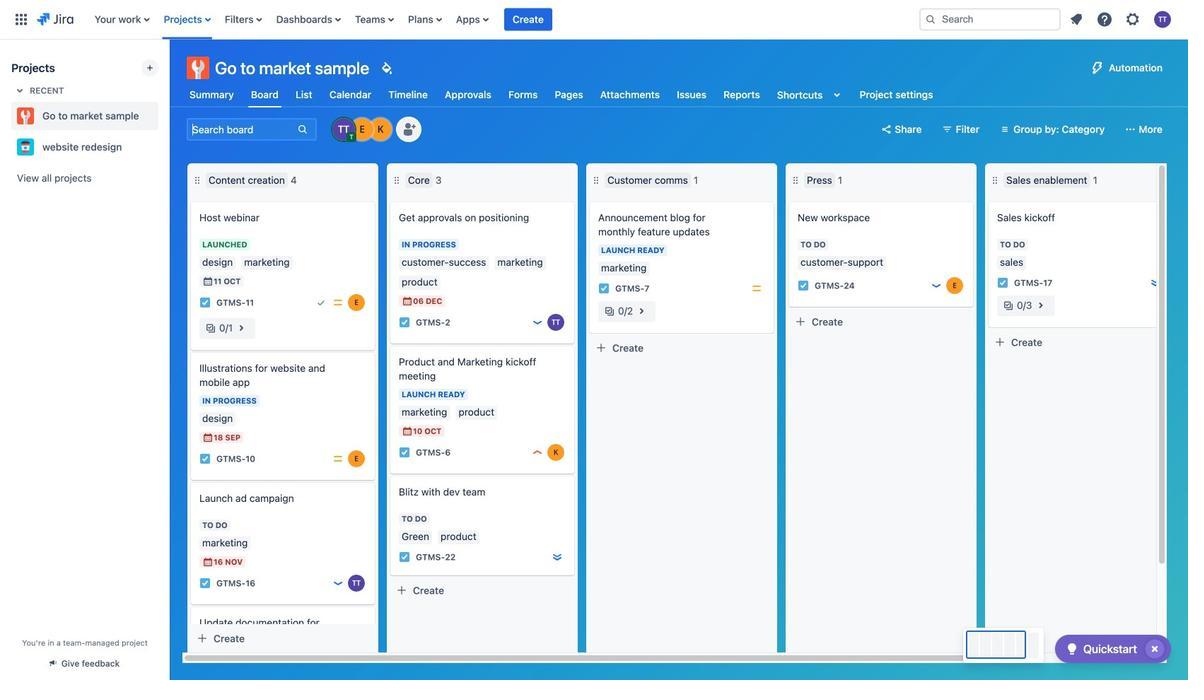 Task type: describe. For each thing, give the bounding box(es) containing it.
due date: 10 october 2023 image
[[402, 426, 413, 437]]

1 horizontal spatial low image
[[532, 317, 543, 328]]

press element
[[804, 173, 835, 188]]

due date: 18 september 2023 image
[[202, 432, 214, 444]]

done image
[[316, 297, 327, 308]]

due date: 16 november 2023 image
[[202, 557, 214, 568]]

appswitcher icon image
[[13, 11, 30, 28]]

0 vertical spatial low image
[[931, 280, 942, 291]]

show subtasks image for customer comms element
[[633, 303, 650, 320]]

collapse image
[[1151, 172, 1168, 189]]

1 horizontal spatial lowest image
[[1150, 277, 1162, 289]]

dismiss quickstart image
[[1144, 638, 1167, 661]]

automation image
[[1090, 59, 1107, 76]]

content creation element
[[206, 173, 288, 188]]

0 horizontal spatial list
[[88, 0, 908, 39]]

customer comms element
[[605, 173, 691, 188]]

help image
[[1097, 11, 1114, 28]]

1 vertical spatial medium image
[[333, 454, 344, 465]]

0 horizontal spatial show subtasks image
[[233, 320, 250, 337]]

terry turtle image for low icon to the middle
[[548, 314, 565, 331]]

show subtasks image for sales enablement element
[[1033, 297, 1050, 314]]

add to starred image
[[154, 139, 171, 156]]

due date: 18 september 2023 image
[[202, 432, 214, 444]]

notifications image
[[1068, 11, 1085, 28]]

your profile and settings image
[[1155, 11, 1172, 28]]

due date: 10 october 2023 image
[[402, 426, 413, 437]]

sidebar navigation image
[[154, 57, 185, 85]]

done image
[[316, 297, 327, 308]]

Search field
[[920, 8, 1061, 31]]



Task type: locate. For each thing, give the bounding box(es) containing it.
search image
[[925, 14, 937, 25]]

due date: 11 october 2023 image
[[202, 276, 214, 287], [202, 276, 214, 287]]

1 vertical spatial create image
[[183, 343, 200, 360]]

lowest image
[[1150, 277, 1162, 289], [552, 552, 563, 563]]

list item
[[504, 0, 553, 39]]

1 horizontal spatial list
[[1064, 7, 1180, 32]]

1 vertical spatial low image
[[532, 317, 543, 328]]

1 vertical spatial lowest image
[[552, 552, 563, 563]]

list
[[88, 0, 908, 39], [1064, 7, 1180, 32]]

terry turtle image
[[548, 314, 565, 331], [348, 575, 365, 592]]

medium image
[[751, 283, 763, 294], [333, 454, 344, 465]]

task image
[[998, 277, 1009, 289], [798, 280, 809, 291], [399, 317, 410, 328], [399, 552, 410, 563], [200, 578, 211, 589]]

create project image
[[144, 62, 156, 74]]

Search board text field
[[188, 120, 296, 139]]

set project background image
[[378, 59, 395, 76]]

task image
[[599, 283, 610, 294], [200, 297, 211, 308], [399, 447, 410, 458], [200, 454, 211, 465]]

2 horizontal spatial low image
[[931, 280, 942, 291]]

kendallparks02 image
[[548, 444, 565, 461]]

1 horizontal spatial terry turtle image
[[548, 314, 565, 331]]

sales enablement element
[[1004, 173, 1091, 188]]

medium image
[[333, 297, 344, 308]]

0 horizontal spatial low image
[[333, 578, 344, 589]]

1 create image from the top
[[183, 192, 200, 209]]

None search field
[[920, 8, 1061, 31]]

collapse recent projects image
[[11, 82, 28, 99]]

due date: 16 november 2023 image
[[202, 557, 214, 568]]

2 create image from the top
[[183, 343, 200, 360]]

check image
[[1064, 641, 1081, 658]]

0 horizontal spatial terry turtle image
[[348, 575, 365, 592]]

due date: 06 december 2023 image
[[402, 296, 413, 307], [402, 296, 413, 307]]

2 vertical spatial low image
[[333, 578, 344, 589]]

create image
[[382, 192, 399, 209], [981, 192, 998, 209], [382, 337, 399, 354], [382, 467, 399, 484], [183, 473, 200, 490], [183, 598, 200, 615]]

create image
[[183, 192, 200, 209], [183, 343, 200, 360]]

0 vertical spatial medium image
[[751, 283, 763, 294]]

add people image
[[400, 121, 417, 138]]

show subtasks image
[[1033, 297, 1050, 314], [633, 303, 650, 320], [233, 320, 250, 337]]

2 horizontal spatial show subtasks image
[[1033, 297, 1050, 314]]

0 vertical spatial terry turtle image
[[548, 314, 565, 331]]

1 horizontal spatial medium image
[[751, 283, 763, 294]]

1 horizontal spatial show subtasks image
[[633, 303, 650, 320]]

0 horizontal spatial medium image
[[333, 454, 344, 465]]

tab list
[[178, 82, 945, 108]]

jira image
[[37, 11, 73, 28], [37, 11, 73, 28]]

low image
[[931, 280, 942, 291], [532, 317, 543, 328], [333, 578, 344, 589]]

core element
[[405, 173, 433, 188]]

high image
[[532, 447, 543, 458]]

add to starred image
[[154, 108, 171, 125]]

0 horizontal spatial lowest image
[[552, 552, 563, 563]]

0 vertical spatial lowest image
[[1150, 277, 1162, 289]]

0 vertical spatial create image
[[183, 192, 200, 209]]

settings image
[[1125, 11, 1142, 28]]

banner
[[0, 0, 1189, 40]]

1 vertical spatial terry turtle image
[[348, 575, 365, 592]]

terry turtle image for bottom low icon
[[348, 575, 365, 592]]

primary element
[[8, 0, 908, 39]]

eloisefrancis23 image
[[947, 277, 964, 294], [348, 294, 365, 311], [348, 451, 365, 468]]



Task type: vqa. For each thing, say whether or not it's contained in the screenshot.
Delivery inside JIRA PRODUCT DISCOVERY NAVIGATION Element
no



